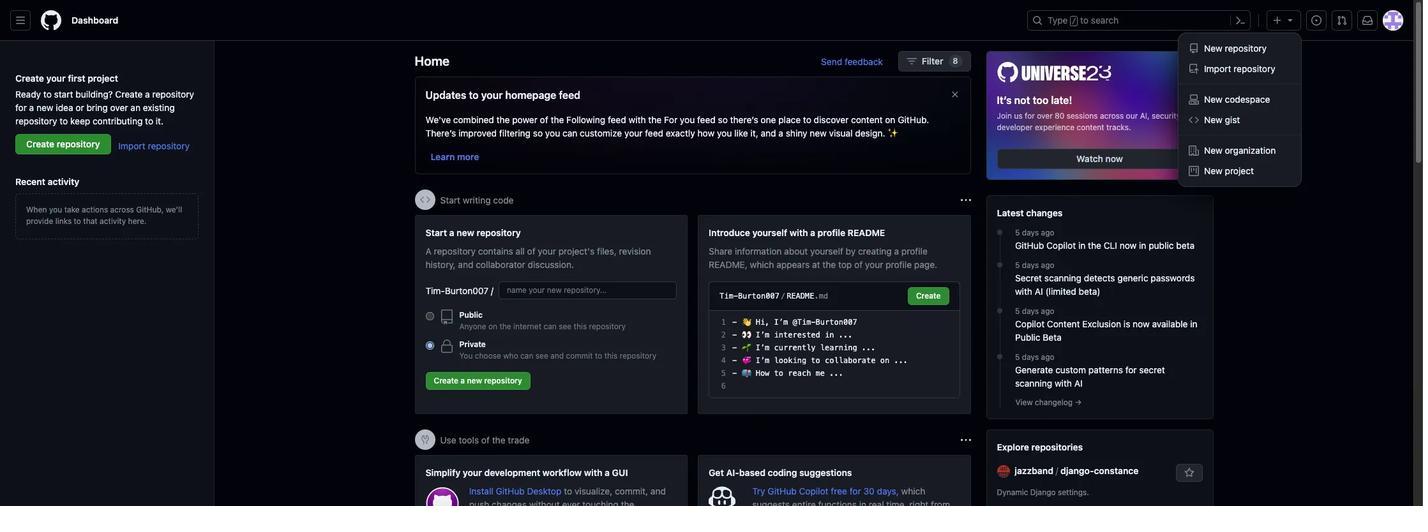 Task type: describe. For each thing, give the bounding box(es) containing it.
/ inside 'type / to search'
[[1072, 17, 1077, 26]]

experience
[[1035, 122, 1075, 132]]

watch
[[1077, 153, 1104, 164]]

→
[[1075, 398, 1082, 407]]

type
[[1048, 15, 1068, 26]]

jazzband / django-constance
[[1015, 465, 1139, 476]]

the left trade
[[492, 435, 506, 446]]

on inside public anyone on the internet can see this repository
[[489, 322, 498, 332]]

a down ready
[[29, 102, 34, 113]]

latest changes
[[997, 207, 1063, 218]]

new organization
[[1205, 145, 1276, 156]]

✨
[[888, 128, 900, 139]]

use tools of the trade
[[440, 435, 530, 446]]

exclusion
[[1083, 318, 1122, 329]]

💞️
[[742, 356, 751, 365]]

see inside private you choose who can see and commit to this repository
[[536, 351, 549, 361]]

5 for copilot content exclusion is now available in public beta
[[1016, 306, 1020, 316]]

a inside share information about yourself by creating a profile readme, which appears at the top of your profile page.
[[895, 246, 899, 257]]

repositories
[[1032, 442, 1083, 453]]

a left gui
[[605, 468, 610, 478]]

menu containing new repository
[[1179, 33, 1302, 187]]

it,
[[751, 128, 759, 139]]

visualize,
[[575, 486, 613, 497]]

github desktop image
[[426, 487, 459, 507]]

place
[[779, 114, 801, 125]]

triangle down image
[[1286, 15, 1296, 25]]

/ inside create a new repository element
[[491, 285, 494, 296]]

copilot content exclusion is now available in public beta link
[[1016, 317, 1203, 344]]

dot fill image for copilot content exclusion is now available in public beta
[[995, 306, 1005, 316]]

repository inside create repository link
[[57, 139, 100, 149]]

learn
[[431, 151, 455, 162]]

simplify your development workflow with a gui
[[426, 468, 628, 478]]

files,
[[597, 246, 617, 257]]

in left cli
[[1079, 240, 1086, 251]]

revision
[[619, 246, 651, 257]]

your inside share information about yourself by creating a profile readme, which appears at the top of your profile page.
[[865, 259, 884, 270]]

close image
[[1194, 61, 1204, 72]]

secret
[[1016, 272, 1043, 283]]

to inside 'we've combined the power of the following feed with the for you feed so there's one place to discover content on github. there's improved filtering so you can customize your feed exactly how you like it, and a shiny new visual design. ✨'
[[803, 114, 812, 125]]

repository up existing at left top
[[152, 89, 194, 100]]

... right collaborate
[[895, 356, 908, 365]]

our
[[1127, 111, 1138, 120]]

👀
[[742, 331, 751, 340]]

... up learning
[[839, 331, 853, 340]]

at
[[812, 259, 821, 270]]

i'm right hi,
[[775, 318, 788, 327]]

create a new repository
[[434, 376, 522, 386]]

content inside it's not too late! join us for over 80 sessions across our ai, security, and developer experience content tracks.
[[1077, 122, 1105, 132]]

feed up how
[[698, 114, 716, 125]]

changes inside to visualize, commit, and push changes without ever touching th
[[492, 500, 527, 507]]

for inside it's not too late! join us for over 80 sessions across our ai, security, and developer experience content tracks.
[[1025, 111, 1035, 120]]

a up share information about yourself by creating a profile readme, which appears at the top of your profile page.
[[811, 227, 816, 238]]

ago for custom
[[1042, 352, 1055, 362]]

in left the 'public'
[[1140, 240, 1147, 251]]

repository inside 'import repository' link
[[1234, 63, 1276, 74]]

constance
[[1095, 465, 1139, 476]]

1 vertical spatial import
[[118, 140, 145, 151]]

i'm right 🌱
[[756, 344, 770, 353]]

to up combined
[[469, 89, 479, 101]]

like
[[735, 128, 748, 139]]

3
[[722, 344, 726, 353]]

start a new repository
[[426, 227, 521, 238]]

tracks.
[[1107, 122, 1132, 132]]

the left following on the left top of page
[[551, 114, 564, 125]]

git pull request image
[[1338, 15, 1348, 26]]

Repository name text field
[[499, 282, 677, 300]]

repository down ready
[[15, 116, 57, 126]]

sessions
[[1067, 111, 1098, 120]]

to inside when you take actions across github, we'll provide links to that activity here.
[[74, 217, 81, 226]]

(limited
[[1046, 286, 1077, 297]]

now inside 5 days ago github copilot in the cli now in public beta
[[1120, 240, 1137, 251]]

repository up contains
[[477, 227, 521, 238]]

days for generate
[[1023, 352, 1039, 362]]

import inside 'import repository' link
[[1205, 63, 1232, 74]]

homepage image
[[41, 10, 61, 31]]

import repository link for new repository link
[[1184, 59, 1297, 79]]

you up exactly
[[680, 114, 695, 125]]

... up collaborate
[[862, 344, 876, 353]]

time,
[[887, 500, 907, 507]]

0 vertical spatial profile
[[818, 227, 846, 238]]

the inside public anyone on the internet can see this repository
[[500, 322, 511, 332]]

0 vertical spatial import repository
[[1205, 63, 1276, 74]]

collaborator
[[476, 259, 526, 270]]

plus image
[[1273, 15, 1283, 26]]

developer
[[997, 122, 1033, 132]]

0 vertical spatial yourself
[[753, 227, 788, 238]]

github for to visualize, commit, and push changes without ever touching th
[[496, 486, 525, 497]]

days for secret
[[1023, 260, 1039, 270]]

new down 'writing'
[[457, 227, 475, 238]]

and inside private you choose who can see and commit to this repository
[[551, 351, 564, 361]]

dashboard link
[[66, 10, 124, 31]]

30
[[864, 486, 875, 497]]

the inside share information about yourself by creating a profile readme, which appears at the top of your profile page.
[[823, 259, 836, 270]]

feed up customize
[[608, 114, 626, 125]]

combined
[[453, 114, 494, 125]]

1 vertical spatial so
[[533, 128, 543, 139]]

and inside to visualize, commit, and push changes without ever touching th
[[651, 486, 666, 497]]

tim- for tim-burton007 / readme .md
[[720, 292, 738, 301]]

choose
[[475, 351, 501, 361]]

scanning inside 5 days ago generate custom patterns for secret scanning with ai
[[1016, 378, 1053, 389]]

i'm down hi,
[[756, 331, 770, 340]]

create repository
[[26, 139, 100, 149]]

try github copilot free for 30 days, link
[[753, 486, 902, 497]]

in inside "1 - 👋 hi, i'm @tim-burton007 2 - 👀 i'm interested in ... 3 - 🌱 i'm currently learning ... 4 - 💞️ i'm looking to collaborate on ... 5 - 📫 how to reach me ... 6"
[[825, 331, 835, 340]]

5 for github copilot in the cli now in public beta
[[1016, 228, 1020, 237]]

collaborate
[[825, 356, 876, 365]]

1 vertical spatial import repository
[[118, 140, 190, 151]]

you left like
[[717, 128, 732, 139]]

on inside "1 - 👋 hi, i'm @tim-burton007 2 - 👀 i'm interested in ... 3 - 🌱 i'm currently learning ... 4 - 💞️ i'm looking to collaborate on ... 5 - 📫 how to reach me ... 6"
[[881, 356, 890, 365]]

repository inside public anyone on the internet can see this repository
[[589, 322, 626, 332]]

filter image
[[907, 56, 917, 66]]

burton007 inside "1 - 👋 hi, i'm @tim-burton007 2 - 👀 i'm interested in ... 3 - 🌱 i'm currently learning ... 4 - 💞️ i'm looking to collaborate on ... 5 - 📫 how to reach me ... 6"
[[816, 318, 858, 327]]

you inside when you take actions across github, we'll provide links to that activity here.
[[49, 205, 62, 215]]

get
[[709, 468, 724, 478]]

updates
[[426, 89, 467, 101]]

content
[[1048, 318, 1081, 329]]

passwords
[[1151, 272, 1195, 283]]

project inside create your first project ready to start building? create a repository for a new idea or bring over an existing repository to keep contributing to it.
[[88, 73, 118, 84]]

security,
[[1152, 111, 1183, 120]]

how
[[756, 369, 770, 378]]

a inside 'we've combined the power of the following feed with the for you feed so there's one place to discover content on github. there's improved filtering so you can customize your feed exactly how you like it, and a shiny new visual design. ✨'
[[779, 128, 784, 139]]

github.
[[898, 114, 930, 125]]

codespaces image
[[1189, 95, 1200, 105]]

code image for start writing code
[[420, 195, 430, 205]]

of inside 'we've combined the power of the following feed with the for you feed so there's one place to discover content on github. there's improved filtering so you can customize your feed exactly how you like it, and a shiny new visual design. ✨'
[[540, 114, 549, 125]]

can inside 'we've combined the power of the following feed with the for you feed so there's one place to discover content on github. there's improved filtering so you can customize your feed exactly how you like it, and a shiny new visual design. ✨'
[[563, 128, 578, 139]]

view changelog → link
[[1016, 398, 1082, 407]]

there's
[[731, 114, 759, 125]]

suggestions
[[800, 468, 852, 478]]

project image
[[1189, 166, 1200, 176]]

is
[[1124, 318, 1131, 329]]

install github desktop link
[[469, 486, 564, 497]]

why am i seeing this? image for introduce yourself with a profile readme
[[961, 195, 971, 205]]

across inside when you take actions across github, we'll provide links to that activity here.
[[110, 205, 134, 215]]

yourself inside share information about yourself by creating a profile readme, which appears at the top of your profile page.
[[811, 246, 844, 257]]

simplify
[[426, 468, 461, 478]]

new codespace
[[1205, 94, 1271, 105]]

provide
[[26, 217, 53, 226]]

currently
[[775, 344, 816, 353]]

dashboard
[[72, 15, 118, 26]]

dynamic django settings.
[[997, 488, 1090, 497]]

type / to search
[[1048, 15, 1119, 26]]

in inside which suggests entire functions in real time, right fro
[[860, 500, 867, 507]]

feed left exactly
[[645, 128, 664, 139]]

who
[[504, 351, 519, 361]]

dot fill image
[[995, 260, 1005, 270]]

the up filtering
[[497, 114, 510, 125]]

learn more link
[[431, 151, 479, 162]]

your up install
[[463, 468, 482, 478]]

trade
[[508, 435, 530, 446]]

over inside create your first project ready to start building? create a repository for a new idea or bring over an existing repository to keep contributing to it.
[[110, 102, 128, 113]]

new codespace link
[[1184, 89, 1297, 110]]

activity inside when you take actions across github, we'll provide links to that activity here.
[[100, 217, 126, 226]]

to inside to visualize, commit, and push changes without ever touching th
[[564, 486, 572, 497]]

5 - from the top
[[733, 369, 737, 378]]

here.
[[128, 217, 146, 226]]

5 for secret scanning detects generic passwords with ai (limited beta)
[[1016, 260, 1020, 270]]

this inside public anyone on the internet can see this repository
[[574, 322, 587, 332]]

1 vertical spatial readme
[[787, 292, 815, 301]]

i'm up the how
[[756, 356, 770, 365]]

5 days ago secret scanning detects generic passwords with ai (limited beta)
[[1016, 260, 1195, 297]]

with up visualize,
[[584, 468, 603, 478]]

0 vertical spatial now
[[1106, 153, 1124, 164]]

new for new gist
[[1205, 114, 1223, 125]]

send feedback link
[[822, 55, 883, 68]]

your up combined
[[481, 89, 503, 101]]

suggests
[[753, 500, 790, 507]]

to right the how
[[775, 369, 784, 378]]

touching
[[583, 500, 619, 507]]

repository inside private you choose who can see and commit to this repository
[[620, 351, 657, 361]]

share
[[709, 246, 733, 257]]

none submit inside introduce yourself with a profile readme element
[[908, 287, 950, 305]]

repository inside a repository contains all of your project's files, revision history, and collaborator discussion.
[[434, 246, 476, 257]]

too
[[1033, 94, 1049, 106]]

for inside create your first project ready to start building? create a repository for a new idea or bring over an existing repository to keep contributing to it.
[[15, 102, 27, 113]]

get ai-based coding suggestions element
[[698, 455, 971, 507]]

notifications image
[[1363, 15, 1373, 26]]

to inside private you choose who can see and commit to this repository
[[595, 351, 603, 361]]

exactly
[[666, 128, 695, 139]]

home
[[415, 54, 450, 68]]

send feedback
[[822, 56, 883, 67]]

5 inside "1 - 👋 hi, i'm @tim-burton007 2 - 👀 i'm interested in ... 3 - 🌱 i'm currently learning ... 4 - 💞️ i'm looking to collaborate on ... 5 - 📫 how to reach me ... 6"
[[722, 369, 726, 378]]

explore repositories navigation
[[987, 430, 1214, 507]]

contributing
[[93, 116, 143, 126]]

create for create repository
[[26, 139, 54, 149]]

learning
[[821, 344, 858, 353]]

a repository contains all of your project's files, revision history, and collaborator discussion.
[[426, 246, 651, 270]]

with up "about"
[[790, 227, 808, 238]]

public
[[1149, 240, 1174, 251]]

for inside get ai-based coding suggestions element
[[850, 486, 861, 497]]

across inside it's not too late! join us for over 80 sessions across our ai, security, and developer experience content tracks.
[[1101, 111, 1124, 120]]

start for start a new repository
[[426, 227, 447, 238]]

dot fill image for github copilot in the cli now in public beta
[[995, 227, 1005, 237]]

changelog
[[1035, 398, 1073, 407]]

copilot inside get ai-based coding suggestions element
[[799, 486, 829, 497]]



Task type: locate. For each thing, give the bounding box(es) containing it.
1 horizontal spatial github
[[768, 486, 797, 497]]

1 days from the top
[[1023, 228, 1039, 237]]

5 days ago github copilot in the cli now in public beta
[[1016, 228, 1195, 251]]

new project
[[1205, 165, 1255, 176]]

codespace
[[1226, 94, 1271, 105]]

0 horizontal spatial this
[[574, 322, 587, 332]]

can inside public anyone on the internet can see this repository
[[544, 322, 557, 332]]

ago for content
[[1042, 306, 1055, 316]]

2 horizontal spatial copilot
[[1047, 240, 1076, 251]]

code image
[[1189, 115, 1200, 125], [420, 195, 430, 205]]

your right customize
[[625, 128, 643, 139]]

1 horizontal spatial import repository link
[[1184, 59, 1297, 79]]

1 vertical spatial see
[[536, 351, 549, 361]]

ago inside '5 days ago copilot content exclusion is now available in public beta'
[[1042, 306, 1055, 316]]

/ down collaborator
[[491, 285, 494, 296]]

1 vertical spatial start
[[426, 227, 447, 238]]

new inside button
[[1205, 165, 1223, 176]]

1 horizontal spatial see
[[559, 322, 572, 332]]

import right close image
[[1205, 63, 1232, 74]]

with down custom
[[1055, 378, 1072, 389]]

3 dot fill image from the top
[[995, 352, 1005, 362]]

for
[[664, 114, 678, 125]]

of right all
[[527, 246, 536, 257]]

new for new repository
[[1205, 43, 1223, 54]]

yourself
[[753, 227, 788, 238], [811, 246, 844, 257]]

public up anyone at the bottom left
[[460, 310, 483, 320]]

a inside button
[[461, 376, 465, 386]]

1 horizontal spatial content
[[1077, 122, 1105, 132]]

days for github
[[1023, 228, 1039, 237]]

code
[[493, 195, 514, 205]]

new for new project
[[1205, 165, 1223, 176]]

public anyone on the internet can see this repository
[[460, 310, 626, 332]]

burton007 up hi,
[[738, 292, 780, 301]]

cli
[[1104, 240, 1118, 251]]

code image inside new gist link
[[1189, 115, 1200, 125]]

contains
[[478, 246, 513, 257]]

2 horizontal spatial github
[[1016, 240, 1045, 251]]

ai-
[[727, 468, 740, 478]]

lock image
[[439, 339, 454, 355]]

the right "at"
[[823, 259, 836, 270]]

2 horizontal spatial burton007
[[816, 318, 858, 327]]

see inside public anyone on the internet can see this repository
[[559, 322, 572, 332]]

0 horizontal spatial activity
[[48, 176, 79, 187]]

create up recent activity on the left of the page
[[26, 139, 54, 149]]

days down secret
[[1023, 306, 1039, 316]]

1 vertical spatial on
[[489, 322, 498, 332]]

available
[[1153, 318, 1188, 329]]

1 horizontal spatial public
[[1016, 332, 1041, 343]]

... right me
[[830, 369, 844, 378]]

5 inside '5 days ago copilot content exclusion is now available in public beta'
[[1016, 306, 1020, 316]]

and left 'commit'
[[551, 351, 564, 361]]

public
[[460, 310, 483, 320], [1016, 332, 1041, 343]]

view
[[1016, 398, 1033, 407]]

with inside 5 days ago secret scanning detects generic passwords with ai (limited beta)
[[1016, 286, 1033, 297]]

dot fill image for generate custom patterns for secret scanning with ai
[[995, 352, 1005, 362]]

start up a
[[426, 227, 447, 238]]

join
[[997, 111, 1012, 120]]

1 horizontal spatial burton007
[[738, 292, 780, 301]]

to up ever
[[564, 486, 572, 497]]

days inside 5 days ago secret scanning detects generic passwords with ai (limited beta)
[[1023, 260, 1039, 270]]

.md
[[815, 292, 829, 301]]

in up learning
[[825, 331, 835, 340]]

with inside 'we've combined the power of the following feed with the for you feed so there's one place to discover content on github. there's improved filtering so you can customize your feed exactly how you like it, and a shiny new visual design. ✨'
[[629, 114, 646, 125]]

to left the it. at the top of the page
[[145, 116, 153, 126]]

@tim-
[[793, 318, 816, 327]]

2 vertical spatial can
[[521, 351, 534, 361]]

public left beta
[[1016, 332, 1041, 343]]

a right creating at the right of the page
[[895, 246, 899, 257]]

readme,
[[709, 259, 748, 270]]

readme up @tim-
[[787, 292, 815, 301]]

and right commit, on the bottom
[[651, 486, 666, 497]]

1 vertical spatial project
[[1226, 165, 1255, 176]]

2 days from the top
[[1023, 260, 1039, 270]]

universe23 image
[[997, 62, 1112, 82]]

1 horizontal spatial which
[[902, 486, 926, 497]]

github inside simplify your development workflow with a gui element
[[496, 486, 525, 497]]

0 vertical spatial start
[[440, 195, 461, 205]]

history,
[[426, 259, 456, 270]]

5 for generate custom patterns for secret scanning with ai
[[1016, 352, 1020, 362]]

2 horizontal spatial can
[[563, 128, 578, 139]]

for
[[15, 102, 27, 113], [1025, 111, 1035, 120], [1126, 364, 1137, 375], [850, 486, 861, 497]]

an
[[131, 102, 141, 113]]

about
[[785, 246, 808, 257]]

your down creating at the right of the page
[[865, 259, 884, 270]]

why am i seeing this? image for get ai-based coding suggestions
[[961, 435, 971, 446]]

3 new from the top
[[1205, 114, 1223, 125]]

of right power
[[540, 114, 549, 125]]

1 horizontal spatial can
[[544, 322, 557, 332]]

0 horizontal spatial changes
[[492, 500, 527, 507]]

to left "start"
[[43, 89, 52, 100]]

on inside 'we've combined the power of the following feed with the for you feed so there's one place to discover content on github. there's improved filtering so you can customize your feed exactly how you like it, and a shiny new visual design. ✨'
[[886, 114, 896, 125]]

new inside 'we've combined the power of the following feed with the for you feed so there's one place to discover content on github. there's improved filtering so you can customize your feed exactly how you like it, and a shiny new visual design. ✨'
[[810, 128, 827, 139]]

first
[[68, 73, 85, 84]]

me
[[816, 369, 825, 378]]

across up here.
[[110, 205, 134, 215]]

project inside button
[[1226, 165, 1255, 176]]

real
[[869, 500, 884, 507]]

free
[[831, 486, 848, 497]]

1 dot fill image from the top
[[995, 227, 1005, 237]]

github inside 5 days ago github copilot in the cli now in public beta
[[1016, 240, 1045, 251]]

5 down secret
[[1016, 306, 1020, 316]]

copilot inside 5 days ago github copilot in the cli now in public beta
[[1047, 240, 1076, 251]]

repo push image
[[1189, 64, 1200, 74]]

on up ✨
[[886, 114, 896, 125]]

5 down latest at the right of page
[[1016, 228, 1020, 237]]

create your first project ready to start building? create a repository for a new idea or bring over an existing repository to keep contributing to it.
[[15, 73, 194, 126]]

0 horizontal spatial github
[[496, 486, 525, 497]]

0 vertical spatial repo image
[[1189, 43, 1200, 54]]

ago inside 5 days ago github copilot in the cli now in public beta
[[1042, 228, 1055, 237]]

generate
[[1016, 364, 1054, 375]]

2 - from the top
[[733, 331, 737, 340]]

for right the 'us'
[[1025, 111, 1035, 120]]

your inside create your first project ready to start building? create a repository for a new idea or bring over an existing repository to keep contributing to it.
[[46, 73, 66, 84]]

github up suggests
[[768, 486, 797, 497]]

a up existing at left top
[[145, 89, 150, 100]]

entire
[[793, 500, 816, 507]]

over left "80"
[[1037, 111, 1053, 120]]

1 vertical spatial repo image
[[439, 310, 454, 325]]

new for new codespace
[[1205, 94, 1223, 105]]

with inside 5 days ago generate custom patterns for secret scanning with ai
[[1055, 378, 1072, 389]]

1 vertical spatial can
[[544, 322, 557, 332]]

0 horizontal spatial over
[[110, 102, 128, 113]]

of right top on the right of the page
[[855, 259, 863, 270]]

of right tools
[[482, 435, 490, 446]]

take
[[64, 205, 80, 215]]

for left 30
[[850, 486, 861, 497]]

development
[[484, 468, 540, 478]]

1 vertical spatial ai
[[1075, 378, 1083, 389]]

2 new from the top
[[1205, 94, 1223, 105]]

repository inside 'create a new repository' button
[[484, 376, 522, 386]]

one
[[761, 114, 776, 125]]

0 horizontal spatial import repository link
[[118, 140, 190, 151]]

burton007 inside create a new repository element
[[445, 285, 489, 296]]

filtering
[[499, 128, 531, 139]]

for left secret
[[1126, 364, 1137, 375]]

you
[[460, 351, 473, 361]]

4 ago from the top
[[1042, 352, 1055, 362]]

secret
[[1140, 364, 1166, 375]]

django-
[[1061, 465, 1095, 476]]

1 horizontal spatial copilot
[[1016, 318, 1045, 329]]

tim-burton007 /
[[426, 285, 494, 296]]

days up secret
[[1023, 260, 1039, 270]]

your inside 'we've combined the power of the following feed with the for you feed so there's one place to discover content on github. there's improved filtering so you can customize your feed exactly how you like it, and a shiny new visual design. ✨'
[[625, 128, 643, 139]]

you right filtering
[[545, 128, 560, 139]]

None radio
[[426, 312, 434, 321], [426, 342, 434, 350], [426, 312, 434, 321], [426, 342, 434, 350]]

with
[[629, 114, 646, 125], [790, 227, 808, 238], [1016, 286, 1033, 297], [1055, 378, 1072, 389], [584, 468, 603, 478]]

we'll
[[166, 205, 182, 215]]

1 horizontal spatial code image
[[1189, 115, 1200, 125]]

0 vertical spatial public
[[460, 310, 483, 320]]

tim- inside introduce yourself with a profile readme element
[[720, 292, 738, 301]]

building?
[[76, 89, 113, 100]]

1 horizontal spatial import
[[1205, 63, 1232, 74]]

1 horizontal spatial readme
[[848, 227, 885, 238]]

ai down custom
[[1075, 378, 1083, 389]]

beta
[[1177, 240, 1195, 251]]

repo image
[[1189, 43, 1200, 54], [439, 310, 454, 325]]

2 vertical spatial copilot
[[799, 486, 829, 497]]

2 why am i seeing this? image from the top
[[961, 435, 971, 446]]

dot fill image
[[995, 227, 1005, 237], [995, 306, 1005, 316], [995, 352, 1005, 362]]

code image for new gist
[[1189, 115, 1200, 125]]

1 horizontal spatial activity
[[100, 217, 126, 226]]

create up an in the left of the page
[[115, 89, 143, 100]]

start for start writing code
[[440, 195, 461, 205]]

the inside 5 days ago github copilot in the cli now in public beta
[[1089, 240, 1102, 251]]

days inside '5 days ago copilot content exclusion is now available in public beta'
[[1023, 306, 1039, 316]]

tim- inside create a new repository element
[[426, 285, 445, 296]]

0 vertical spatial see
[[559, 322, 572, 332]]

your up "start"
[[46, 73, 66, 84]]

2 vertical spatial dot fill image
[[995, 352, 1005, 362]]

new for new organization
[[1205, 145, 1223, 156]]

3 days from the top
[[1023, 306, 1039, 316]]

new inside create your first project ready to start building? create a repository for a new idea or bring over an existing repository to keep contributing to it.
[[36, 102, 53, 113]]

you
[[680, 114, 695, 125], [545, 128, 560, 139], [717, 128, 732, 139], [49, 205, 62, 215]]

5 new from the top
[[1205, 165, 1223, 176]]

burton007 for tim-burton007 / readme .md
[[738, 292, 780, 301]]

to down idea
[[60, 116, 68, 126]]

1 vertical spatial across
[[110, 205, 134, 215]]

to right 'commit'
[[595, 351, 603, 361]]

with down secret
[[1016, 286, 1033, 297]]

create up ready
[[15, 73, 44, 84]]

0 horizontal spatial readme
[[787, 292, 815, 301]]

1 horizontal spatial this
[[605, 351, 618, 361]]

introduce yourself with a profile readme
[[709, 227, 885, 238]]

copilot up beta
[[1016, 318, 1045, 329]]

new down discover
[[810, 128, 827, 139]]

for down ready
[[15, 102, 27, 113]]

your
[[46, 73, 66, 84], [481, 89, 503, 101], [625, 128, 643, 139], [538, 246, 556, 257], [865, 259, 884, 270], [463, 468, 482, 478]]

start
[[440, 195, 461, 205], [426, 227, 447, 238]]

based
[[740, 468, 766, 478]]

3 ago from the top
[[1042, 306, 1055, 316]]

1 horizontal spatial changes
[[1027, 207, 1063, 218]]

0 horizontal spatial yourself
[[753, 227, 788, 238]]

when you take actions across github, we'll provide links to that activity here.
[[26, 205, 182, 226]]

ago up secret
[[1042, 260, 1055, 270]]

repository down the it. at the top of the page
[[148, 140, 190, 151]]

import repository down the it. at the top of the page
[[118, 140, 190, 151]]

import repository link for create repository link
[[118, 140, 190, 151]]

over up contributing
[[110, 102, 128, 113]]

public inside '5 days ago copilot content exclusion is now available in public beta'
[[1016, 332, 1041, 343]]

which inside share information about yourself by creating a profile readme, which appears at the top of your profile page.
[[750, 259, 774, 270]]

1 horizontal spatial repo image
[[1189, 43, 1200, 54]]

5 up secret
[[1016, 260, 1020, 270]]

1 horizontal spatial tim-
[[720, 292, 738, 301]]

across up tracks.
[[1101, 111, 1124, 120]]

ago inside 5 days ago secret scanning detects generic passwords with ai (limited beta)
[[1042, 260, 1055, 270]]

1 - from the top
[[733, 318, 737, 327]]

and inside 'we've combined the power of the following feed with the for you feed so there's one place to discover content on github. there's improved filtering so you can customize your feed exactly how you like it, and a shiny new visual design. ✨'
[[761, 128, 776, 139]]

activity up take
[[48, 176, 79, 187]]

0 vertical spatial copilot
[[1047, 240, 1076, 251]]

1 horizontal spatial so
[[718, 114, 728, 125]]

across
[[1101, 111, 1124, 120], [110, 205, 134, 215]]

0 horizontal spatial burton007
[[445, 285, 489, 296]]

code image up a
[[420, 195, 430, 205]]

1 vertical spatial why am i seeing this? image
[[961, 435, 971, 446]]

introduce
[[709, 227, 750, 238]]

command palette image
[[1236, 15, 1246, 26]]

days down latest changes
[[1023, 228, 1039, 237]]

simplify your development workflow with a gui element
[[415, 455, 688, 507]]

push
[[469, 500, 490, 507]]

watch now link
[[997, 149, 1203, 169]]

0 vertical spatial on
[[886, 114, 896, 125]]

1 vertical spatial changes
[[492, 500, 527, 507]]

which down information
[[750, 259, 774, 270]]

so left the there's
[[718, 114, 728, 125]]

1 vertical spatial public
[[1016, 332, 1041, 343]]

ago for copilot
[[1042, 228, 1055, 237]]

and down one
[[761, 128, 776, 139]]

import repository link down new repository
[[1184, 59, 1297, 79]]

a
[[426, 246, 432, 257]]

this inside private you choose who can see and commit to this repository
[[605, 351, 618, 361]]

secret scanning detects generic passwords with ai (limited beta) link
[[1016, 271, 1203, 298]]

1 vertical spatial this
[[605, 351, 618, 361]]

0 vertical spatial which
[[750, 259, 774, 270]]

repository inside new repository link
[[1226, 43, 1267, 54]]

0 horizontal spatial across
[[110, 205, 134, 215]]

0 vertical spatial project
[[88, 73, 118, 84]]

public inside public anyone on the internet can see this repository
[[460, 310, 483, 320]]

repository down who
[[484, 376, 522, 386]]

content inside 'we've combined the power of the following feed with the for you feed so there's one place to discover content on github. there's improved filtering so you can customize your feed exactly how you like it, and a shiny new visual design. ✨'
[[852, 114, 883, 125]]

how
[[698, 128, 715, 139]]

can right internet
[[544, 322, 557, 332]]

1 ago from the top
[[1042, 228, 1055, 237]]

1 horizontal spatial across
[[1101, 111, 1124, 120]]

burton007 up anyone at the bottom left
[[445, 285, 489, 296]]

0 horizontal spatial public
[[460, 310, 483, 320]]

settings.
[[1058, 488, 1090, 497]]

- right 2 in the bottom of the page
[[733, 331, 737, 340]]

can right who
[[521, 351, 534, 361]]

github inside get ai-based coding suggestions element
[[768, 486, 797, 497]]

issue opened image
[[1312, 15, 1322, 26]]

to left 'search'
[[1081, 15, 1089, 26]]

repository down new repository link
[[1234, 63, 1276, 74]]

1 vertical spatial copilot
[[1016, 318, 1045, 329]]

scanning down generate
[[1016, 378, 1053, 389]]

scanning inside 5 days ago secret scanning detects generic passwords with ai (limited beta)
[[1045, 272, 1082, 283]]

0 vertical spatial can
[[563, 128, 578, 139]]

generic
[[1118, 272, 1149, 283]]

1 new from the top
[[1205, 43, 1223, 54]]

6
[[722, 382, 726, 391]]

2 vertical spatial on
[[881, 356, 890, 365]]

the left for
[[649, 114, 662, 125]]

detects
[[1085, 272, 1116, 283]]

5 inside 5 days ago generate custom patterns for secret scanning with ai
[[1016, 352, 1020, 362]]

days,
[[877, 486, 899, 497]]

0 vertical spatial so
[[718, 114, 728, 125]]

2 vertical spatial profile
[[886, 259, 912, 270]]

changes inside explore element
[[1027, 207, 1063, 218]]

and inside it's not too late! join us for over 80 sessions across our ai, security, and developer experience content tracks.
[[1185, 111, 1198, 120]]

1 vertical spatial import repository link
[[118, 140, 190, 151]]

to up me
[[811, 356, 821, 365]]

2 ago from the top
[[1042, 260, 1055, 270]]

and inside a repository contains all of your project's files, revision history, and collaborator discussion.
[[458, 259, 474, 270]]

/ inside explore repositories navigation
[[1056, 465, 1059, 476]]

which inside which suggests entire functions in real time, right fro
[[902, 486, 926, 497]]

internet
[[514, 322, 542, 332]]

on right anyone at the bottom left
[[489, 322, 498, 332]]

tim-
[[426, 285, 445, 296], [720, 292, 738, 301]]

1 vertical spatial now
[[1120, 240, 1137, 251]]

it.
[[156, 116, 164, 126]]

0 vertical spatial why am i seeing this? image
[[961, 195, 971, 205]]

0 vertical spatial import repository link
[[1184, 59, 1297, 79]]

discussion.
[[528, 259, 574, 270]]

0 horizontal spatial see
[[536, 351, 549, 361]]

ago up content
[[1042, 306, 1055, 316]]

0 horizontal spatial code image
[[420, 195, 430, 205]]

create
[[15, 73, 44, 84], [115, 89, 143, 100], [26, 139, 54, 149], [434, 376, 459, 386]]

create for create your first project ready to start building? create a repository for a new idea or bring over an existing repository to keep contributing to it.
[[15, 73, 44, 84]]

0 vertical spatial code image
[[1189, 115, 1200, 125]]

when
[[26, 205, 47, 215]]

0 horizontal spatial import
[[118, 140, 145, 151]]

organization
[[1226, 145, 1276, 156]]

1 vertical spatial which
[[902, 486, 926, 497]]

new inside button
[[467, 376, 482, 386]]

4 days from the top
[[1023, 352, 1039, 362]]

we've combined the power of the following feed with the for you feed so there's one place to discover content on github. there's improved filtering so you can customize your feed exactly how you like it, and a shiny new visual design. ✨
[[426, 114, 930, 139]]

can inside private you choose who can see and commit to this repository
[[521, 351, 534, 361]]

ai inside 5 days ago secret scanning detects generic passwords with ai (limited beta)
[[1035, 286, 1044, 297]]

star this repository image
[[1185, 468, 1195, 478]]

create inside button
[[434, 376, 459, 386]]

explore repositories
[[997, 442, 1083, 453]]

over inside it's not too late! join us for over 80 sessions across our ai, security, and developer experience content tracks.
[[1037, 111, 1053, 120]]

new project button
[[1184, 161, 1297, 181]]

1 horizontal spatial import repository
[[1205, 63, 1276, 74]]

start inside create a new repository element
[[426, 227, 447, 238]]

actions
[[82, 205, 108, 215]]

content up design.
[[852, 114, 883, 125]]

None submit
[[908, 287, 950, 305]]

custom
[[1056, 364, 1087, 375]]

for inside 5 days ago generate custom patterns for secret scanning with ai
[[1126, 364, 1137, 375]]

search
[[1092, 15, 1119, 26]]

of inside share information about yourself by creating a profile readme, which appears at the top of your profile page.
[[855, 259, 863, 270]]

import repository link down the it. at the top of the page
[[118, 140, 190, 151]]

0 horizontal spatial content
[[852, 114, 883, 125]]

ago down latest changes
[[1042, 228, 1055, 237]]

the left internet
[[500, 322, 511, 332]]

1 horizontal spatial over
[[1037, 111, 1053, 120]]

ago for scanning
[[1042, 260, 1055, 270]]

0 vertical spatial scanning
[[1045, 272, 1082, 283]]

which up the right
[[902, 486, 926, 497]]

creating
[[858, 246, 892, 257]]

introduce yourself with a profile readme element
[[698, 215, 971, 415]]

0 vertical spatial ai
[[1035, 286, 1044, 297]]

0 horizontal spatial tim-
[[426, 285, 445, 296]]

create a new repository button
[[426, 372, 531, 390]]

generate custom patterns for secret scanning with ai link
[[1016, 363, 1203, 390]]

a up history,
[[449, 227, 455, 238]]

days inside 5 days ago github copilot in the cli now in public beta
[[1023, 228, 1039, 237]]

- right 3
[[733, 344, 737, 353]]

burton007 for tim-burton007 /
[[445, 285, 489, 296]]

/ inside introduce yourself with a profile readme element
[[781, 292, 786, 301]]

0 vertical spatial activity
[[48, 176, 79, 187]]

1 horizontal spatial yourself
[[811, 246, 844, 257]]

why am i seeing this? image
[[961, 195, 971, 205], [961, 435, 971, 446]]

ai inside 5 days ago generate custom patterns for secret scanning with ai
[[1075, 378, 1083, 389]]

feed up following on the left top of page
[[559, 89, 581, 101]]

1 vertical spatial scanning
[[1016, 378, 1053, 389]]

1 vertical spatial profile
[[902, 246, 928, 257]]

explore element
[[987, 51, 1214, 507]]

copilot inside '5 days ago copilot content exclusion is now available in public beta'
[[1016, 318, 1045, 329]]

of inside a repository contains all of your project's files, revision history, and collaborator discussion.
[[527, 246, 536, 257]]

project
[[88, 73, 118, 84], [1226, 165, 1255, 176]]

now inside '5 days ago copilot content exclusion is now available in public beta'
[[1133, 318, 1150, 329]]

0 vertical spatial across
[[1101, 111, 1124, 120]]

0 vertical spatial dot fill image
[[995, 227, 1005, 237]]

readme
[[848, 227, 885, 238], [787, 292, 815, 301]]

1 horizontal spatial project
[[1226, 165, 1255, 176]]

copilot down latest changes
[[1047, 240, 1076, 251]]

@jazzband profile image
[[997, 466, 1010, 478]]

create a new repository element
[[426, 226, 677, 395]]

x image
[[950, 89, 960, 100]]

0 horizontal spatial copilot
[[799, 486, 829, 497]]

menu
[[1179, 33, 1302, 187]]

github
[[1016, 240, 1045, 251], [496, 486, 525, 497], [768, 486, 797, 497]]

0 vertical spatial import
[[1205, 63, 1232, 74]]

4 new from the top
[[1205, 145, 1223, 156]]

/ right type
[[1072, 17, 1077, 26]]

5 down 4
[[722, 369, 726, 378]]

github for which suggests entire functions in real time, right fro
[[768, 486, 797, 497]]

2 dot fill image from the top
[[995, 306, 1005, 316]]

0 vertical spatial changes
[[1027, 207, 1063, 218]]

0 vertical spatial this
[[574, 322, 587, 332]]

organization image
[[1189, 146, 1200, 156]]

your inside a repository contains all of your project's files, revision history, and collaborator discussion.
[[538, 246, 556, 257]]

ago inside 5 days ago generate custom patterns for secret scanning with ai
[[1042, 352, 1055, 362]]

this right 'commit'
[[605, 351, 618, 361]]

project down the new organization link
[[1226, 165, 1255, 176]]

1 why am i seeing this? image from the top
[[961, 195, 971, 205]]

create for create a new repository
[[434, 376, 459, 386]]

days for copilot
[[1023, 306, 1039, 316]]

following
[[567, 114, 606, 125]]

0 vertical spatial readme
[[848, 227, 885, 238]]

5 up generate
[[1016, 352, 1020, 362]]

tim- for tim-burton007 /
[[426, 285, 445, 296]]

you up links
[[49, 205, 62, 215]]

tim- up 1
[[720, 292, 738, 301]]

1 vertical spatial code image
[[420, 195, 430, 205]]

4 - from the top
[[733, 356, 737, 365]]

in inside '5 days ago copilot content exclusion is now available in public beta'
[[1191, 318, 1198, 329]]

tools image
[[420, 435, 430, 445]]

burton007
[[445, 285, 489, 296], [738, 292, 780, 301], [816, 318, 858, 327]]

5 inside 5 days ago secret scanning detects generic passwords with ai (limited beta)
[[1016, 260, 1020, 270]]

1 horizontal spatial ai
[[1075, 378, 1083, 389]]

0 horizontal spatial ai
[[1035, 286, 1044, 297]]

3 - from the top
[[733, 344, 737, 353]]

0 horizontal spatial project
[[88, 73, 118, 84]]

changes right latest at the right of page
[[1027, 207, 1063, 218]]

coding
[[768, 468, 797, 478]]

scanning up (limited
[[1045, 272, 1082, 283]]

tim- down history,
[[426, 285, 445, 296]]

2 vertical spatial now
[[1133, 318, 1150, 329]]

changes down install github desktop
[[492, 500, 527, 507]]



Task type: vqa. For each thing, say whether or not it's contained in the screenshot.
the Open Pull Request element corresponding to [pre-commit.ci] pre-commit autoupdate
no



